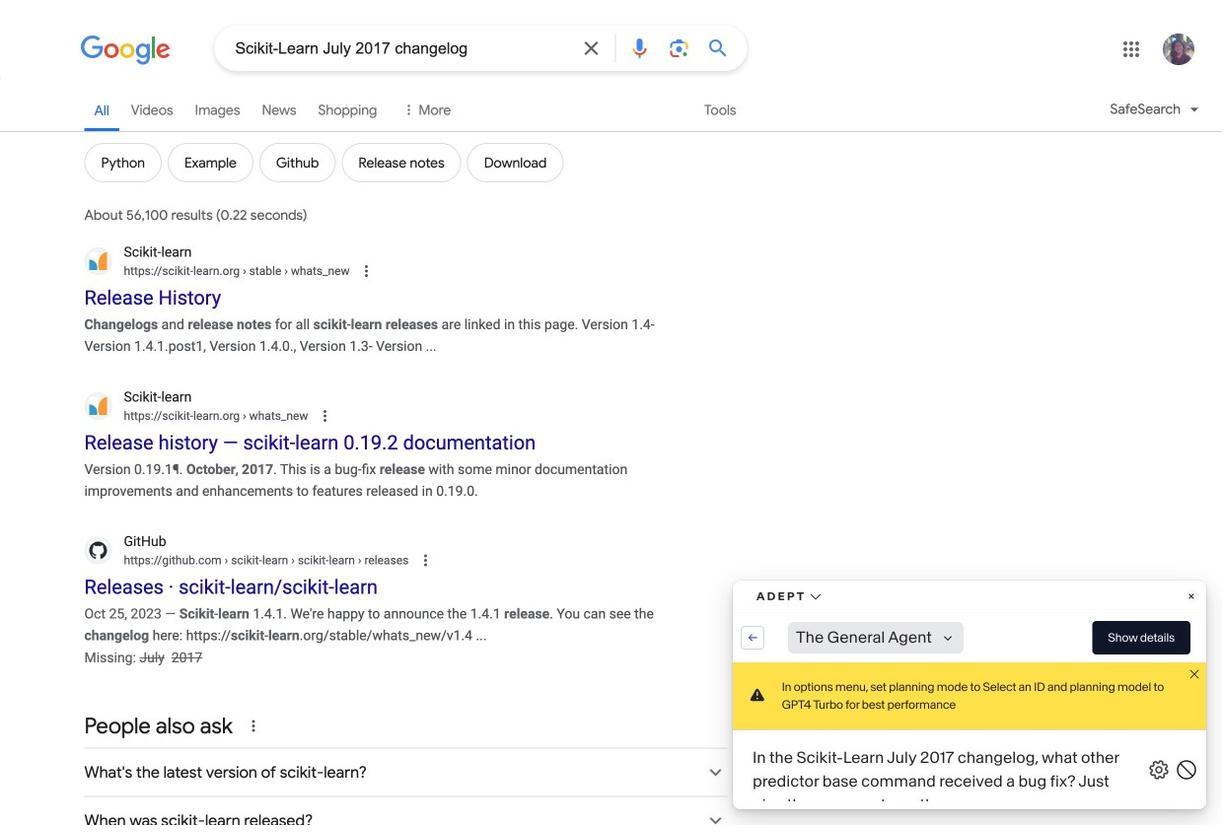 Task type: vqa. For each thing, say whether or not it's contained in the screenshot.
search box
yes



Task type: locate. For each thing, give the bounding box(es) containing it.
Search text field
[[235, 37, 568, 62]]

search by voice image
[[628, 37, 652, 60]]

search by image image
[[667, 37, 691, 60]]

None text field
[[124, 262, 350, 280], [240, 264, 350, 278], [240, 409, 308, 423], [222, 554, 409, 568], [124, 262, 350, 280], [240, 264, 350, 278], [240, 409, 308, 423], [222, 554, 409, 568]]

google image
[[80, 36, 171, 65]]

navigation
[[0, 87, 1222, 194]]

None text field
[[124, 407, 308, 425], [124, 552, 409, 570], [124, 407, 308, 425], [124, 552, 409, 570]]

None search field
[[0, 25, 747, 71]]



